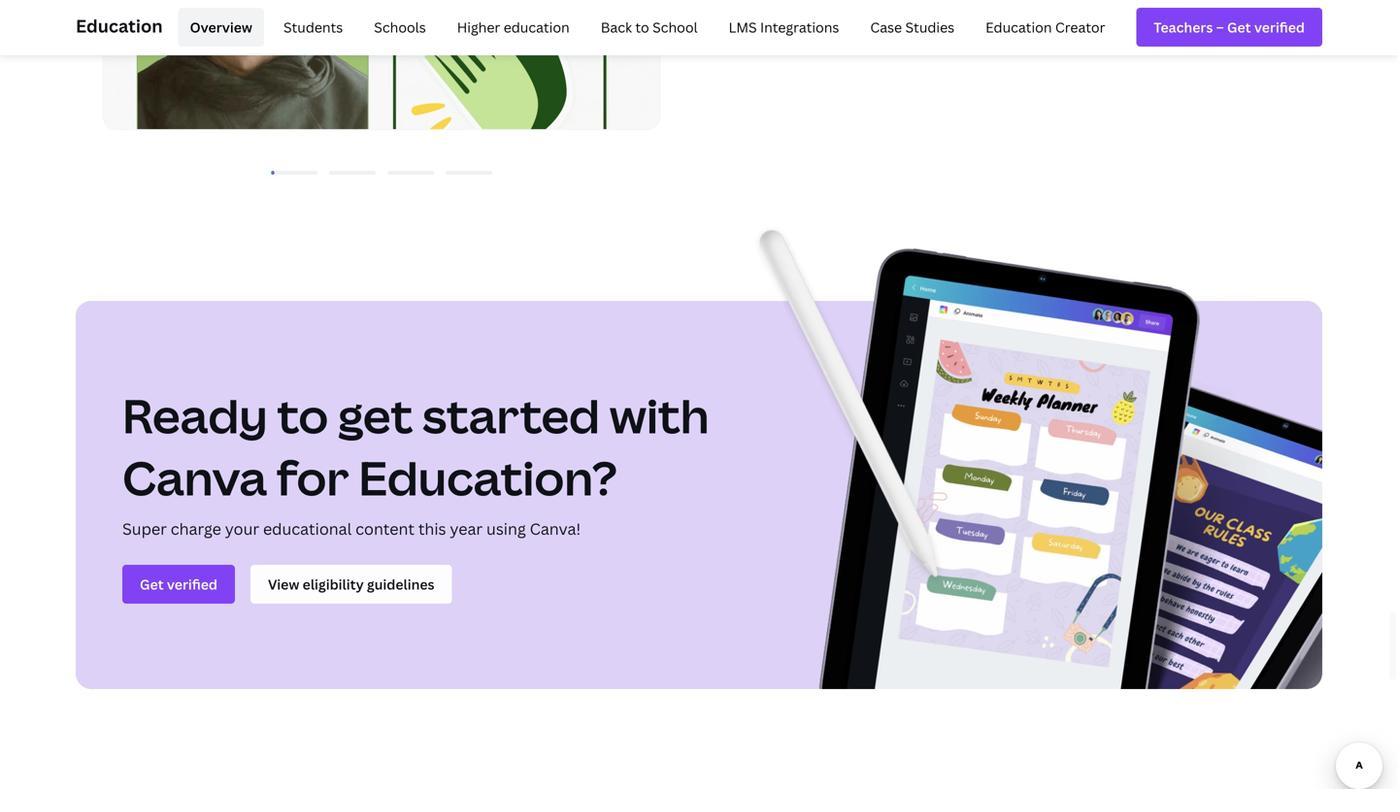 Task type: vqa. For each thing, say whether or not it's contained in the screenshot.
studies
yes



Task type: describe. For each thing, give the bounding box(es) containing it.
education for education
[[76, 14, 163, 38]]

overview link
[[178, 8, 264, 47]]

education element
[[76, 0, 1323, 54]]

with
[[610, 384, 709, 447]]

ready to get started with canva for education? super charge your educational content this year using canva!
[[122, 384, 709, 539]]

back
[[601, 18, 632, 36]]

creator
[[1055, 18, 1106, 36]]

studies
[[906, 18, 955, 36]]

your
[[225, 519, 259, 539]]

year
[[450, 519, 483, 539]]

canva
[[122, 446, 267, 509]]

using
[[487, 519, 526, 539]]

canva on tablets image
[[76, 223, 1323, 689]]

education creator
[[986, 18, 1106, 36]]

schools link
[[363, 8, 438, 47]]

lms integrations link
[[717, 8, 851, 47]]

started
[[423, 384, 600, 447]]

education for education creator
[[986, 18, 1052, 36]]

school inside back to school link
[[653, 18, 698, 36]]

higher education
[[457, 18, 570, 36]]

educational
[[263, 519, 352, 539]]

teachers – get verified image
[[1154, 17, 1305, 37]]

ready
[[122, 384, 268, 447]]



Task type: locate. For each thing, give the bounding box(es) containing it.
education?
[[359, 446, 617, 509]]

to for back
[[635, 18, 649, 36]]

menu bar inside education element
[[171, 8, 1117, 47]]

case
[[870, 18, 902, 36]]

students link
[[272, 8, 355, 47]]

canva!
[[530, 519, 581, 539]]

school
[[653, 18, 698, 36], [1039, 20, 1084, 39]]

1 vertical spatial to
[[277, 384, 329, 447]]

overview
[[190, 18, 252, 36]]

balboa
[[957, 20, 1003, 39]]

case studies link
[[859, 8, 966, 47]]

higher
[[457, 18, 500, 36]]

higher education link
[[445, 8, 581, 47]]

schools
[[374, 18, 426, 36]]

coordinator,
[[872, 20, 954, 39]]

cast academy coordinator, balboa high school
[[769, 20, 1084, 39]]

for
[[277, 446, 349, 509]]

charge
[[171, 519, 221, 539]]

lms integrations
[[729, 18, 839, 36]]

to inside ready to get started with canva for education? super charge your educational content this year using canva!
[[277, 384, 329, 447]]

education
[[504, 18, 570, 36]]

back to school link
[[589, 8, 709, 47]]

1 horizontal spatial to
[[635, 18, 649, 36]]

menu bar containing overview
[[171, 8, 1117, 47]]

super
[[122, 519, 167, 539]]

to left the get
[[277, 384, 329, 447]]

school right back
[[653, 18, 698, 36]]

1 horizontal spatial education
[[986, 18, 1052, 36]]

lms
[[729, 18, 757, 36]]

cast
[[769, 20, 804, 39]]

integrations
[[760, 18, 839, 36]]

students
[[284, 18, 343, 36]]

menu bar
[[171, 8, 1117, 47]]

school right the high
[[1039, 20, 1084, 39]]

0 horizontal spatial school
[[653, 18, 698, 36]]

education creator link
[[974, 8, 1117, 47]]

to
[[635, 18, 649, 36], [277, 384, 329, 447]]

this
[[418, 519, 446, 539]]

education
[[76, 14, 163, 38], [986, 18, 1052, 36]]

high
[[1006, 20, 1036, 39]]

to for ready
[[277, 384, 329, 447]]

academy
[[807, 20, 868, 39]]

to inside menu bar
[[635, 18, 649, 36]]

back to school
[[601, 18, 698, 36]]

to right back
[[635, 18, 649, 36]]

education inside menu bar
[[986, 18, 1052, 36]]

0 vertical spatial to
[[635, 18, 649, 36]]

case studies
[[870, 18, 955, 36]]

content
[[356, 519, 415, 539]]

0 horizontal spatial to
[[277, 384, 329, 447]]

0 horizontal spatial education
[[76, 14, 163, 38]]

get
[[338, 384, 413, 447]]

1 horizontal spatial school
[[1039, 20, 1084, 39]]



